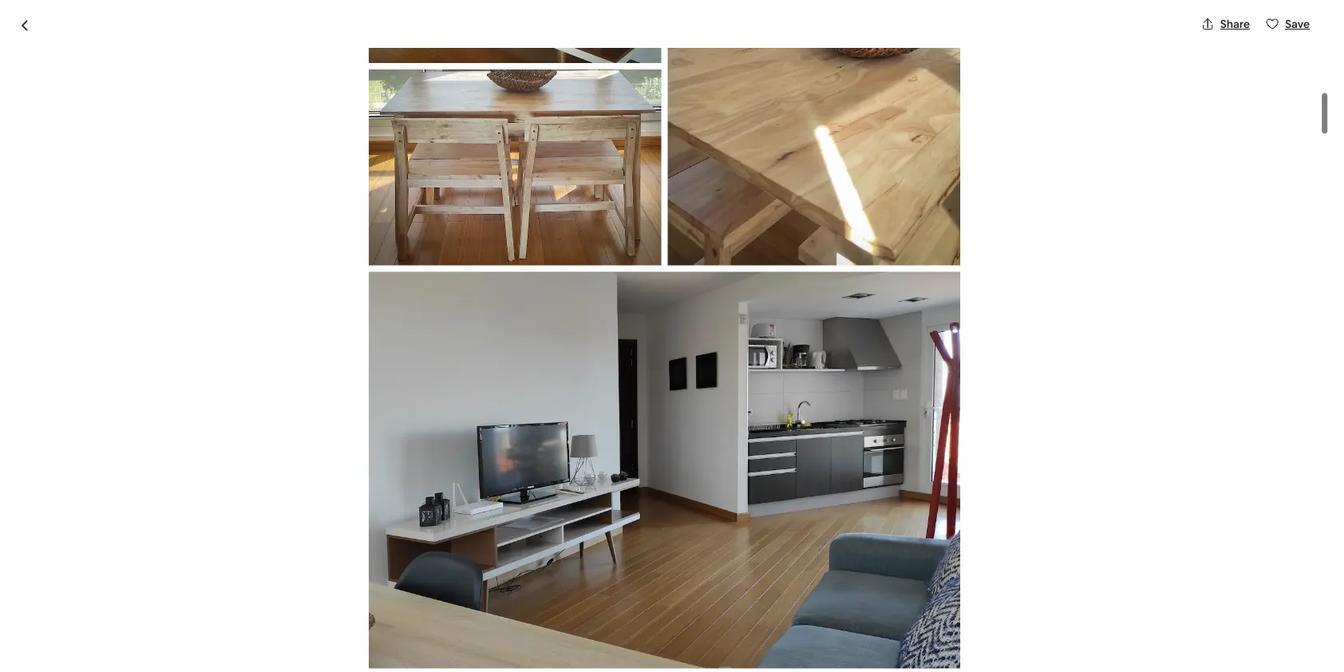 Task type: vqa. For each thing, say whether or not it's contained in the screenshot.
topmost "Get"
no



Task type: locate. For each thing, give the bounding box(es) containing it.
beds
[[365, 556, 394, 573]]

· right beds
[[397, 556, 400, 573]]

common
[[279, 640, 325, 654]]

fabrizio jorge is a superhost. learn more about fabrizio jorge. image
[[694, 529, 739, 574], [694, 529, 739, 574]]

entire rental unit hosted by fabrizio jorge 2 beds · 2 baths
[[218, 528, 560, 573]]

save button
[[1260, 10, 1316, 38]]

with
[[352, 640, 375, 654]]

· down close
[[408, 116, 411, 133]]

10/26/2023 button
[[834, 591, 1091, 635]]

uruguay
[[485, 116, 530, 130]]

0 horizontal spatial ·
[[397, 556, 400, 573]]

1 vertical spatial ·
[[397, 556, 400, 573]]

working.
[[505, 640, 549, 654]]

share button
[[1195, 10, 1257, 38]]

·
[[408, 116, 411, 133], [397, 556, 400, 573]]

bright apartment close to the seafront image 1 image
[[218, 152, 665, 504]]

dedicated workspace a common area with wifi that's well-suited for working.
[[269, 619, 549, 654]]

the
[[480, 81, 513, 108]]

None search field
[[524, 13, 805, 51]]

1 horizontal spatial 2
[[403, 556, 410, 573]]

suited
[[453, 640, 485, 654]]

· inside bright apartment close to the seafront superhost · montevideo, uruguay
[[408, 116, 411, 133]]

rental
[[270, 528, 318, 551]]

$51
[[834, 549, 861, 572]]

bright
[[218, 81, 277, 108]]

to
[[454, 81, 475, 108]]

baths
[[413, 556, 446, 573]]

hosted
[[358, 528, 416, 551]]

0 horizontal spatial 2
[[355, 556, 362, 573]]

entire
[[218, 528, 266, 551]]

well-
[[429, 640, 453, 654]]

dialog containing share
[[0, 0, 1329, 672]]

seafront
[[517, 81, 602, 108]]

by
[[419, 528, 440, 551]]

$51 night
[[834, 549, 895, 572]]

2 2 from the left
[[403, 556, 410, 573]]

listing image 7 image
[[369, 272, 960, 668], [369, 272, 960, 668]]

bright apartment close to the seafront image 5 image
[[895, 334, 1112, 504]]

listing image 6 image
[[369, 69, 661, 266], [369, 69, 661, 266]]

1 horizontal spatial ·
[[408, 116, 411, 133]]

that's
[[398, 640, 426, 654]]

superhost
[[348, 116, 401, 130]]

listing image 5 image
[[668, 0, 960, 266], [668, 0, 960, 266]]

2 left beds
[[355, 556, 362, 573]]

bright apartment close to the seafront superhost · montevideo, uruguay
[[218, 81, 602, 133]]

2
[[355, 556, 362, 573], [403, 556, 410, 573]]

2 left baths
[[403, 556, 410, 573]]

0 vertical spatial ·
[[408, 116, 411, 133]]

dialog
[[0, 0, 1329, 672]]

listing image 4 image
[[369, 0, 661, 63], [369, 0, 661, 63]]



Task type: describe. For each thing, give the bounding box(es) containing it.
close
[[395, 81, 450, 108]]

fabrizio jorge
[[444, 528, 560, 551]]

bright apartment close to the seafront image 3 image
[[671, 334, 888, 504]]

for
[[487, 640, 502, 654]]

a
[[269, 640, 277, 654]]

dedicated
[[269, 619, 332, 636]]

bright apartment close to the seafront image 4 image
[[895, 152, 1112, 328]]

montevideo,
[[417, 116, 483, 130]]

wifi
[[377, 640, 395, 654]]

· inside entire rental unit hosted by fabrizio jorge 2 beds · 2 baths
[[397, 556, 400, 573]]

apartment
[[281, 81, 390, 108]]

10/26/2023
[[843, 611, 902, 626]]

unit
[[322, 528, 354, 551]]

bright apartment close to the seafront image 2 image
[[671, 152, 888, 328]]

night
[[865, 554, 895, 571]]

share
[[1220, 17, 1250, 31]]

workspace
[[334, 619, 400, 636]]

save
[[1285, 17, 1310, 31]]

montevideo, uruguay button
[[417, 113, 530, 133]]

1 2 from the left
[[355, 556, 362, 573]]

area
[[327, 640, 350, 654]]



